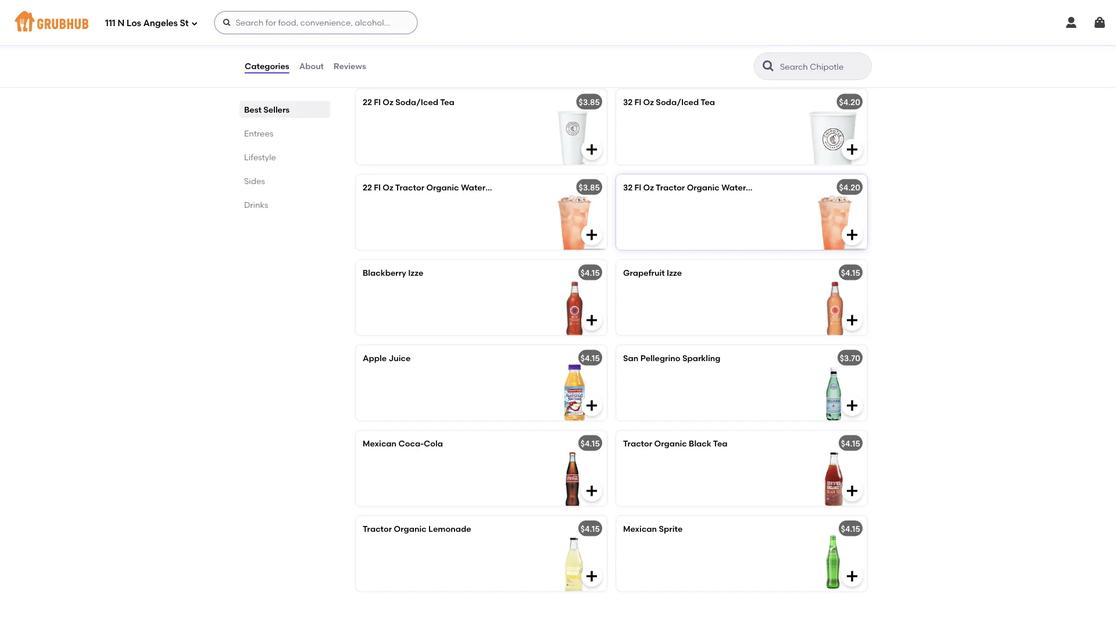 Task type: describe. For each thing, give the bounding box(es) containing it.
svg image for 32 fl oz soda/iced tea
[[845, 143, 859, 157]]

fl for 32 fl oz tractor organic watermelon limeade
[[635, 182, 641, 192]]

fl for 22 fl oz tractor organic watermelon limeade
[[374, 182, 381, 192]]

st
[[180, 18, 189, 29]]

Search Chipotle search field
[[779, 61, 868, 72]]

tractor organic black tea image
[[780, 431, 867, 507]]

reviews button
[[333, 45, 367, 87]]

$3.85 for 32 fl oz tractor organic watermelon limeade
[[579, 182, 600, 192]]

about
[[299, 61, 324, 71]]

san pellegrino sparkling
[[623, 353, 722, 363]]

oz for 32 fl oz tractor organic watermelon limeade
[[643, 182, 654, 192]]

apple
[[363, 353, 387, 363]]

$4.15 for mexican sprite
[[841, 524, 860, 534]]

22 for 22 fl oz tractor organic watermelon limeade
[[363, 182, 372, 192]]

$3.85 for 32 fl oz soda/iced tea
[[579, 97, 600, 107]]

blackberry izze image
[[520, 260, 607, 336]]

angeles
[[143, 18, 178, 29]]

lifestyle
[[244, 152, 276, 162]]

$4.20 for 32 fl oz tractor organic watermelon limeade
[[839, 182, 860, 192]]

32 fl oz soda/iced tea image
[[780, 89, 867, 165]]

22 fl oz tractor organic watermelon limeade
[[363, 182, 547, 192]]

32 fl oz tractor organic watermelon limeade
[[623, 182, 808, 192]]

Search for food, convenience, alcohol... search field
[[214, 11, 418, 34]]

mexican sprite image
[[780, 516, 867, 592]]

$4.15 for apple juice
[[581, 353, 600, 363]]

svg image for apple juice
[[585, 399, 599, 413]]

$4.15 for tractor organic black tea
[[841, 439, 860, 449]]

fl for 22 fl oz soda/iced tea
[[374, 97, 381, 107]]

apple juice image
[[520, 346, 607, 421]]

categories button
[[244, 45, 290, 87]]

drinks tab
[[244, 199, 326, 211]]

apple juice
[[363, 353, 411, 363]]

22 fl oz soda/iced tea image
[[520, 89, 607, 165]]

mexican coca-cola
[[363, 439, 443, 449]]

$4.15 for grapefruit izze
[[841, 268, 860, 278]]

fl for 32 fl oz soda/iced tea
[[635, 97, 641, 107]]

best
[[244, 105, 262, 115]]

svg image for mexican coca-cola
[[585, 484, 599, 498]]

sparkling
[[682, 353, 721, 363]]

mexican for mexican coca-cola
[[363, 439, 397, 449]]

categories
[[245, 61, 289, 71]]

111
[[105, 18, 115, 29]]

entrees
[[244, 128, 273, 138]]

black
[[689, 439, 711, 449]]

mexican sprite
[[623, 524, 683, 534]]

san
[[623, 353, 638, 363]]

sides tab
[[244, 175, 326, 187]]

sides
[[244, 176, 265, 186]]

watermelon for 22 fl oz tractor organic watermelon limeade
[[461, 182, 510, 192]]

grapefruit izze image
[[780, 260, 867, 336]]

search icon image
[[762, 59, 776, 73]]

cola
[[424, 439, 443, 449]]

32 fl oz tractor organic watermelon limeade image
[[780, 175, 867, 250]]

$4.15 for mexican coca-cola
[[581, 439, 600, 449]]



Task type: locate. For each thing, give the bounding box(es) containing it.
los
[[127, 18, 141, 29]]

juice
[[389, 353, 411, 363]]

drinks inside tab
[[244, 200, 268, 210]]

1 horizontal spatial mexican
[[623, 524, 657, 534]]

mexican coca-cola image
[[520, 431, 607, 507]]

1 horizontal spatial drinks
[[353, 62, 392, 77]]

soda/iced for 32 fl oz soda/iced tea
[[656, 97, 699, 107]]

about button
[[299, 45, 324, 87]]

sellers
[[264, 105, 290, 115]]

mexican left sprite
[[623, 524, 657, 534]]

2 $3.85 from the top
[[579, 182, 600, 192]]

0 horizontal spatial izze
[[408, 268, 423, 278]]

svg image for tractor organic lemonade
[[585, 570, 599, 584]]

fl
[[374, 97, 381, 107], [635, 97, 641, 107], [374, 182, 381, 192], [635, 182, 641, 192]]

pellegrino
[[640, 353, 680, 363]]

1 izze from the left
[[408, 268, 423, 278]]

drinks
[[353, 62, 392, 77], [244, 200, 268, 210]]

$4.20 for 32 fl oz soda/iced tea
[[839, 97, 860, 107]]

izze
[[408, 268, 423, 278], [667, 268, 682, 278]]

svg image for 22 fl oz tractor organic watermelon limeade
[[585, 228, 599, 242]]

n
[[118, 18, 125, 29]]

reviews
[[334, 61, 366, 71]]

1 vertical spatial 32
[[623, 182, 633, 192]]

tea
[[440, 97, 455, 107], [701, 97, 715, 107], [713, 439, 728, 449]]

grapefruit izze
[[623, 268, 682, 278]]

mexican left 'coca-'
[[363, 439, 397, 449]]

0 vertical spatial 32
[[623, 97, 633, 107]]

lemonade
[[428, 524, 471, 534]]

watermelon
[[461, 182, 510, 192], [722, 182, 771, 192]]

1 horizontal spatial limeade
[[773, 182, 808, 192]]

svg image for 32 fl oz tractor organic watermelon limeade
[[845, 228, 859, 242]]

mexican
[[363, 439, 397, 449], [623, 524, 657, 534]]

2 watermelon from the left
[[722, 182, 771, 192]]

tractor organic lemonade image
[[520, 516, 607, 592]]

main navigation navigation
[[0, 0, 1116, 45]]

2 limeade from the left
[[773, 182, 808, 192]]

$4.15
[[581, 268, 600, 278], [841, 268, 860, 278], [581, 353, 600, 363], [581, 439, 600, 449], [841, 439, 860, 449], [581, 524, 600, 534], [841, 524, 860, 534]]

$4.15 for tractor organic lemonade
[[581, 524, 600, 534]]

oz for 22 fl oz soda/iced tea
[[383, 97, 393, 107]]

svg image
[[1064, 16, 1078, 30], [191, 20, 198, 27], [585, 143, 599, 157], [585, 228, 599, 242], [585, 314, 599, 327], [845, 314, 859, 327], [845, 399, 859, 413], [585, 484, 599, 498], [845, 484, 859, 498], [845, 570, 859, 584]]

0 vertical spatial $4.20
[[839, 97, 860, 107]]

izze for blackberry izze
[[408, 268, 423, 278]]

32
[[623, 97, 633, 107], [623, 182, 633, 192]]

tractor organic black tea
[[623, 439, 728, 449]]

tea for 22 fl oz soda/iced tea
[[440, 97, 455, 107]]

izze right blackberry
[[408, 268, 423, 278]]

1 soda/iced from the left
[[395, 97, 438, 107]]

best sellers tab
[[244, 103, 326, 116]]

22 fl oz soda/iced tea
[[363, 97, 455, 107]]

$4.20
[[839, 97, 860, 107], [839, 182, 860, 192]]

soda/iced
[[395, 97, 438, 107], [656, 97, 699, 107]]

0 vertical spatial mexican
[[363, 439, 397, 449]]

organic
[[426, 182, 459, 192], [687, 182, 720, 192], [654, 439, 687, 449], [394, 524, 427, 534]]

1 22 from the top
[[363, 97, 372, 107]]

0 horizontal spatial mexican
[[363, 439, 397, 449]]

0 horizontal spatial soda/iced
[[395, 97, 438, 107]]

limeade for 22 fl oz tractor organic watermelon limeade
[[512, 182, 547, 192]]

0 vertical spatial 22
[[363, 97, 372, 107]]

drinks down sides
[[244, 200, 268, 210]]

izze for grapefruit izze
[[667, 268, 682, 278]]

svg image for san pellegrino sparkling
[[845, 399, 859, 413]]

1 vertical spatial $3.85
[[579, 182, 600, 192]]

blackberry
[[363, 268, 406, 278]]

0 vertical spatial drinks
[[353, 62, 392, 77]]

coca-
[[398, 439, 424, 449]]

svg image
[[1093, 16, 1107, 30], [222, 18, 232, 27], [845, 143, 859, 157], [845, 228, 859, 242], [585, 399, 599, 413], [585, 570, 599, 584]]

best sellers
[[244, 105, 290, 115]]

0 horizontal spatial watermelon
[[461, 182, 510, 192]]

mexican for mexican sprite
[[623, 524, 657, 534]]

lifestyle tab
[[244, 151, 326, 163]]

1 vertical spatial drinks
[[244, 200, 268, 210]]

oz for 22 fl oz tractor organic watermelon limeade
[[383, 182, 393, 192]]

svg image for grapefruit izze
[[845, 314, 859, 327]]

22 for 22 fl oz soda/iced tea
[[363, 97, 372, 107]]

1 watermelon from the left
[[461, 182, 510, 192]]

$3.85
[[579, 97, 600, 107], [579, 182, 600, 192]]

111 n los angeles st
[[105, 18, 189, 29]]

grapefruit
[[623, 268, 665, 278]]

entrees tab
[[244, 127, 326, 140]]

tractor
[[395, 182, 424, 192], [656, 182, 685, 192], [623, 439, 652, 449], [363, 524, 392, 534]]

32 fl oz soda/iced tea
[[623, 97, 715, 107]]

$4.15 for blackberry izze
[[581, 268, 600, 278]]

watermelon for 32 fl oz tractor organic watermelon limeade
[[722, 182, 771, 192]]

22
[[363, 97, 372, 107], [363, 182, 372, 192]]

sprite
[[659, 524, 683, 534]]

1 horizontal spatial izze
[[667, 268, 682, 278]]

2 22 from the top
[[363, 182, 372, 192]]

oz
[[383, 97, 393, 107], [643, 97, 654, 107], [383, 182, 393, 192], [643, 182, 654, 192]]

1 vertical spatial 22
[[363, 182, 372, 192]]

2 32 from the top
[[623, 182, 633, 192]]

$3.70
[[840, 353, 860, 363]]

svg image for 22 fl oz soda/iced tea
[[585, 143, 599, 157]]

1 vertical spatial $4.20
[[839, 182, 860, 192]]

2 $4.20 from the top
[[839, 182, 860, 192]]

32 for 32 fl oz tractor organic watermelon limeade
[[623, 182, 633, 192]]

limeade
[[512, 182, 547, 192], [773, 182, 808, 192]]

1 $3.85 from the top
[[579, 97, 600, 107]]

soda/iced for 22 fl oz soda/iced tea
[[395, 97, 438, 107]]

tea for 32 fl oz soda/iced tea
[[701, 97, 715, 107]]

0 horizontal spatial drinks
[[244, 200, 268, 210]]

1 horizontal spatial soda/iced
[[656, 97, 699, 107]]

svg image for mexican sprite
[[845, 570, 859, 584]]

1 limeade from the left
[[512, 182, 547, 192]]

izze right grapefruit
[[667, 268, 682, 278]]

drinks up 22 fl oz soda/iced tea
[[353, 62, 392, 77]]

0 horizontal spatial limeade
[[512, 182, 547, 192]]

2 soda/iced from the left
[[656, 97, 699, 107]]

2 izze from the left
[[667, 268, 682, 278]]

svg image for blackberry izze
[[585, 314, 599, 327]]

1 horizontal spatial watermelon
[[722, 182, 771, 192]]

tractor organic lemonade
[[363, 524, 471, 534]]

limeade for 32 fl oz tractor organic watermelon limeade
[[773, 182, 808, 192]]

1 vertical spatial mexican
[[623, 524, 657, 534]]

1 $4.20 from the top
[[839, 97, 860, 107]]

1 32 from the top
[[623, 97, 633, 107]]

blackberry izze
[[363, 268, 423, 278]]

oz for 32 fl oz soda/iced tea
[[643, 97, 654, 107]]

22 fl oz tractor organic watermelon limeade image
[[520, 175, 607, 250]]

svg image for tractor organic black tea
[[845, 484, 859, 498]]

32 for 32 fl oz soda/iced tea
[[623, 97, 633, 107]]

0 vertical spatial $3.85
[[579, 97, 600, 107]]

san pellegrino sparkling image
[[780, 346, 867, 421]]



Task type: vqa. For each thing, say whether or not it's contained in the screenshot.
"Chicken" for Curry
no



